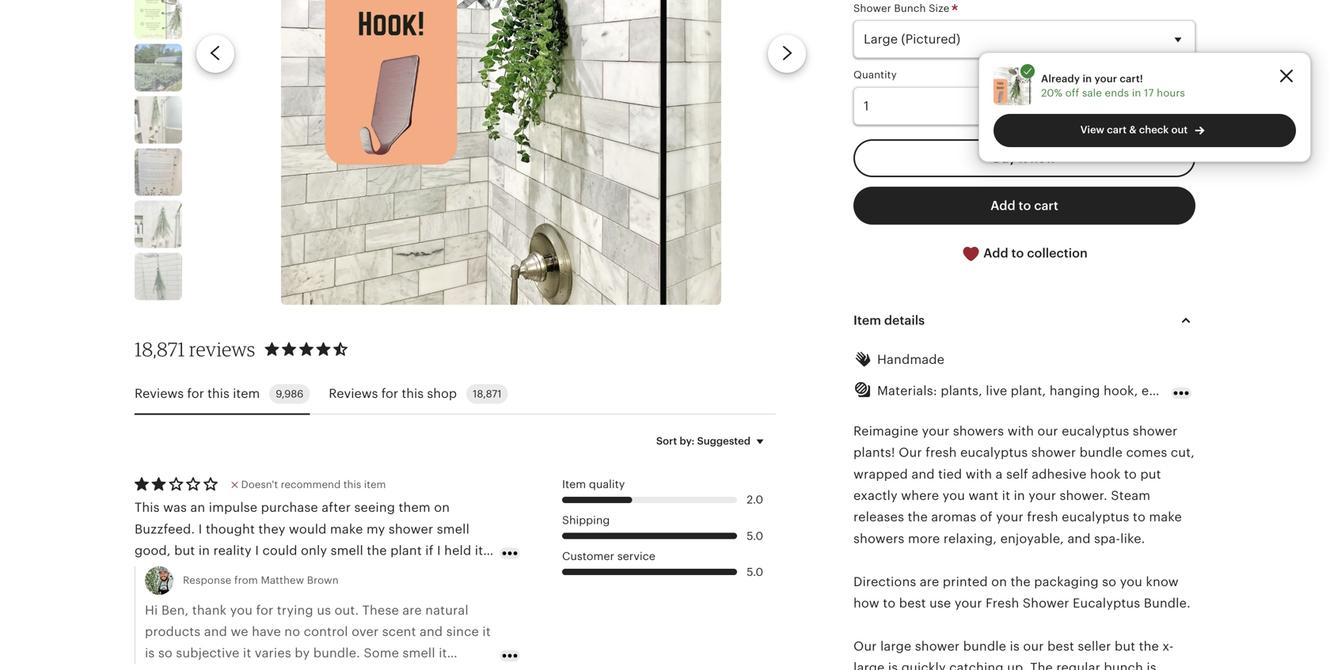 Task type: describe. For each thing, give the bounding box(es) containing it.
want
[[969, 489, 999, 503]]

18,871 for 18,871 reviews
[[135, 338, 185, 361]]

like.
[[1121, 532, 1145, 546]]

reimagine your showers with our eucalyptus shower plants! our fresh eucalyptus shower bundle comes cut, wrapped and tied with a self adhesive hook to put exactly where you want it in your shower. steam releases the aromas of your fresh eucalyptus to make showers more relaxing, enjoyable, and spa-like.
[[854, 424, 1195, 546]]

reimagine
[[854, 424, 919, 439]]

fresh eucalyptus shower bundle indoor house plant fresh image 5 image
[[135, 0, 182, 39]]

cut,
[[1171, 446, 1195, 460]]

1 horizontal spatial showers
[[953, 424, 1004, 439]]

this for reviews for this item
[[207, 387, 229, 401]]

1 vertical spatial with
[[966, 467, 992, 482]]

bunch
[[1104, 661, 1143, 671]]

out
[[1172, 124, 1188, 136]]

the inside "our large shower bundle is our best seller but the x- large is quickly catching up. the regular bunch i"
[[1139, 640, 1159, 654]]

to left put
[[1124, 467, 1137, 482]]

plants!
[[854, 446, 895, 460]]

comes
[[1126, 446, 1167, 460]]

matthew
[[261, 575, 304, 587]]

sort by: suggested
[[656, 435, 751, 447]]

item for reviews for this item
[[233, 387, 260, 401]]

1 horizontal spatial and
[[1068, 532, 1091, 546]]

1 horizontal spatial fresh
[[1027, 511, 1059, 525]]

tied
[[938, 467, 962, 482]]

use
[[930, 597, 951, 611]]

0 vertical spatial shower
[[854, 2, 891, 14]]

by:
[[680, 435, 695, 447]]

it
[[1002, 489, 1010, 503]]

our large shower bundle is our best seller but the x- large is quickly catching up. the regular bunch i
[[854, 640, 1175, 671]]

9,986
[[276, 388, 304, 400]]

our inside "our large shower bundle is our best seller but the x- large is quickly catching up. the regular bunch i"
[[1023, 640, 1044, 654]]

20%
[[1041, 87, 1063, 99]]

the inside "directions are printed on the packaging so you know how to best use your fresh shower eucalyptus bundle."
[[1011, 575, 1031, 589]]

0 vertical spatial and
[[912, 467, 935, 482]]

18,871 reviews
[[135, 338, 255, 361]]

shipping
[[562, 514, 610, 527]]

in inside reimagine your showers with our eucalyptus shower plants! our fresh eucalyptus shower bundle comes cut, wrapped and tied with a self adhesive hook to put exactly where you want it in your shower. steam releases the aromas of your fresh eucalyptus to make showers more relaxing, enjoyable, and spa-like.
[[1014, 489, 1025, 503]]

our inside reimagine your showers with our eucalyptus shower plants! our fresh eucalyptus shower bundle comes cut, wrapped and tied with a self adhesive hook to put exactly where you want it in your shower. steam releases the aromas of your fresh eucalyptus to make showers more relaxing, enjoyable, and spa-like.
[[899, 446, 922, 460]]

2.0
[[747, 494, 763, 507]]

so
[[1102, 575, 1117, 589]]

quality
[[589, 478, 625, 491]]

fresh eucalyptus shower bundle indoor house plant fresh image 8 image
[[135, 149, 182, 196]]

make
[[1149, 511, 1182, 525]]

1 vertical spatial large
[[854, 661, 885, 671]]

cart!
[[1120, 73, 1143, 85]]

to up like.
[[1133, 511, 1146, 525]]

2 horizontal spatial in
[[1132, 87, 1141, 99]]

add to cart
[[991, 199, 1059, 213]]

view cart & check out link
[[994, 114, 1296, 147]]

brown
[[307, 575, 339, 587]]

your up tied
[[922, 424, 950, 439]]

response
[[183, 575, 231, 587]]

sort by: suggested button
[[644, 425, 782, 458]]

hook
[[1090, 467, 1121, 482]]

sale
[[1082, 87, 1102, 99]]

spa-
[[1094, 532, 1121, 546]]

sort
[[656, 435, 677, 447]]

wrapped
[[854, 467, 908, 482]]

fresh eucalyptus shower bundle indoor house plant fresh image 9 image
[[135, 201, 182, 248]]

add for add to cart
[[991, 199, 1016, 213]]

0 vertical spatial shower
[[1133, 424, 1178, 439]]

aromas
[[931, 511, 977, 525]]

doesn't recommend this item
[[241, 479, 386, 491]]

already in your cart! 20% off sale ends in 17 hours
[[1041, 73, 1185, 99]]

reviews for this item
[[135, 387, 260, 401]]

reviews for reviews for this item
[[135, 387, 184, 401]]

releases
[[854, 511, 904, 525]]

to left collection
[[1012, 246, 1024, 260]]

tab list containing reviews for this item
[[135, 375, 776, 415]]

shower.
[[1060, 489, 1108, 503]]

collection
[[1027, 246, 1088, 260]]

for for shop
[[381, 387, 398, 401]]

0 vertical spatial with
[[1008, 424, 1034, 439]]

already
[[1041, 73, 1080, 85]]

for for item
[[187, 387, 204, 401]]

reviews
[[189, 338, 255, 361]]

recommend
[[281, 479, 341, 491]]

item quality
[[562, 478, 625, 491]]

fresh eucalyptus shower bundle indoor house plant fresh image 7 image
[[135, 96, 182, 144]]

a
[[996, 467, 1003, 482]]

shop
[[427, 387, 457, 401]]

item for item details
[[854, 314, 881, 328]]

service
[[617, 550, 656, 563]]



Task type: vqa. For each thing, say whether or not it's contained in the screenshot.
the to
yes



Task type: locate. For each thing, give the bounding box(es) containing it.
0 horizontal spatial 18,871
[[135, 338, 185, 361]]

item for item quality
[[562, 478, 586, 491]]

relaxing,
[[944, 532, 997, 546]]

item inside dropdown button
[[854, 314, 881, 328]]

with
[[1008, 424, 1034, 439], [966, 467, 992, 482]]

0 horizontal spatial item
[[562, 478, 586, 491]]

of
[[980, 511, 993, 525]]

item right recommend
[[364, 479, 386, 491]]

exactly
[[854, 489, 898, 503]]

0 vertical spatial showers
[[953, 424, 1004, 439]]

with up "self" at the bottom
[[1008, 424, 1034, 439]]

1 horizontal spatial with
[[1008, 424, 1034, 439]]

reviews for reviews for this shop
[[329, 387, 378, 401]]

add down "add to cart"
[[984, 246, 1009, 260]]

0 horizontal spatial in
[[1014, 489, 1025, 503]]

best up regular
[[1048, 640, 1074, 654]]

eucalyptus up hook
[[1062, 424, 1129, 439]]

1 vertical spatial bundle
[[963, 640, 1007, 654]]

1 vertical spatial add
[[984, 246, 1009, 260]]

item
[[854, 314, 881, 328], [562, 478, 586, 491]]

regular
[[1057, 661, 1101, 671]]

1 vertical spatial showers
[[854, 532, 905, 546]]

bundle inside reimagine your showers with our eucalyptus shower plants! our fresh eucalyptus shower bundle comes cut, wrapped and tied with a self adhesive hook to put exactly where you want it in your shower. steam releases the aromas of your fresh eucalyptus to make showers more relaxing, enjoyable, and spa-like.
[[1080, 446, 1123, 460]]

1 vertical spatial you
[[1120, 575, 1143, 589]]

0 horizontal spatial cart
[[1034, 199, 1059, 213]]

the right on
[[1011, 575, 1031, 589]]

0 vertical spatial large
[[880, 640, 912, 654]]

shower down packaging
[[1023, 597, 1069, 611]]

0 vertical spatial our
[[1038, 424, 1058, 439]]

you up aromas
[[943, 489, 965, 503]]

1 horizontal spatial best
[[1048, 640, 1074, 654]]

1 vertical spatial the
[[1011, 575, 1031, 589]]

fresh eucalyptus shower bundle indoor house plant fresh image 1 image
[[281, 0, 721, 305]]

1 horizontal spatial item
[[854, 314, 881, 328]]

check
[[1139, 124, 1169, 136]]

the left x-
[[1139, 640, 1159, 654]]

1 horizontal spatial reviews
[[329, 387, 378, 401]]

shower left bunch
[[854, 2, 891, 14]]

view cart & check out
[[1081, 124, 1188, 136]]

packaging
[[1034, 575, 1099, 589]]

x-
[[1163, 640, 1174, 654]]

on
[[991, 575, 1007, 589]]

response from matthew brown
[[183, 575, 339, 587]]

0 horizontal spatial and
[[912, 467, 935, 482]]

fresh
[[986, 597, 1019, 611]]

our
[[1038, 424, 1058, 439], [1023, 640, 1044, 654]]

shower bunch size
[[854, 2, 952, 14]]

add to collection
[[981, 246, 1088, 260]]

are
[[920, 575, 939, 589]]

0 horizontal spatial is
[[888, 661, 898, 671]]

large left quickly
[[854, 661, 885, 671]]

0 horizontal spatial with
[[966, 467, 992, 482]]

1 vertical spatial our
[[1023, 640, 1044, 654]]

1 vertical spatial fresh
[[1027, 511, 1059, 525]]

our inside "our large shower bundle is our best seller but the x- large is quickly catching up. the regular bunch i"
[[854, 640, 877, 654]]

you right so
[[1120, 575, 1143, 589]]

bundle inside "our large shower bundle is our best seller but the x- large is quickly catching up. the regular bunch i"
[[963, 640, 1007, 654]]

1 vertical spatial is
[[888, 661, 898, 671]]

from
[[234, 575, 258, 587]]

cart up collection
[[1034, 199, 1059, 213]]

customer service
[[562, 550, 656, 563]]

showers down releases
[[854, 532, 905, 546]]

1 horizontal spatial bundle
[[1080, 446, 1123, 460]]

18,871 right "shop"
[[473, 388, 502, 400]]

2 horizontal spatial shower
[[1133, 424, 1178, 439]]

0 vertical spatial our
[[899, 446, 922, 460]]

hours
[[1157, 87, 1185, 99]]

and left spa-
[[1068, 532, 1091, 546]]

1 horizontal spatial 18,871
[[473, 388, 502, 400]]

fresh up enjoyable,
[[1027, 511, 1059, 525]]

1 reviews from the left
[[135, 387, 184, 401]]

0 vertical spatial add
[[991, 199, 1016, 213]]

1 horizontal spatial shower
[[1032, 446, 1076, 460]]

0 vertical spatial you
[[943, 489, 965, 503]]

the
[[908, 511, 928, 525], [1011, 575, 1031, 589], [1139, 640, 1159, 654]]

your down printed
[[955, 597, 982, 611]]

eucalyptus
[[1062, 424, 1129, 439], [960, 446, 1028, 460], [1062, 511, 1130, 525]]

0 vertical spatial best
[[899, 597, 926, 611]]

in right it
[[1014, 489, 1025, 503]]

0 horizontal spatial showers
[[854, 532, 905, 546]]

0 vertical spatial cart
[[1107, 124, 1127, 136]]

0 horizontal spatial our
[[854, 640, 877, 654]]

0 vertical spatial is
[[1010, 640, 1020, 654]]

0 vertical spatial fresh
[[926, 446, 957, 460]]

you inside "directions are printed on the packaging so you know how to best use your fresh shower eucalyptus bundle."
[[1120, 575, 1143, 589]]

1 vertical spatial and
[[1068, 532, 1091, 546]]

our down the 'reimagine'
[[899, 446, 922, 460]]

fresh eucalyptus shower bundle indoor house plant fresh image 6 image
[[135, 44, 182, 92]]

0 vertical spatial item
[[233, 387, 260, 401]]

shower inside "directions are printed on the packaging so you know how to best use your fresh shower eucalyptus bundle."
[[1023, 597, 1069, 611]]

item left quality
[[562, 478, 586, 491]]

eucalyptus
[[1073, 597, 1141, 611]]

put
[[1141, 467, 1161, 482]]

bundle
[[1080, 446, 1123, 460], [963, 640, 1007, 654]]

add to collection button
[[854, 234, 1196, 273]]

5.0 for shipping
[[747, 530, 763, 543]]

up.
[[1007, 661, 1027, 671]]

shower
[[854, 2, 891, 14], [1023, 597, 1069, 611]]

for down the 18,871 reviews
[[187, 387, 204, 401]]

quickly
[[902, 661, 946, 671]]

for left "shop"
[[381, 387, 398, 401]]

2 vertical spatial eucalyptus
[[1062, 511, 1130, 525]]

bundle.
[[1144, 597, 1191, 611]]

add up add to collection button
[[991, 199, 1016, 213]]

2 reviews from the left
[[329, 387, 378, 401]]

2 5.0 from the top
[[747, 566, 763, 579]]

customer
[[562, 550, 614, 563]]

doesn't
[[241, 479, 278, 491]]

1 vertical spatial shower
[[1023, 597, 1069, 611]]

view
[[1081, 124, 1105, 136]]

and up 'where'
[[912, 467, 935, 482]]

cart inside view cart & check out link
[[1107, 124, 1127, 136]]

this
[[207, 387, 229, 401], [402, 387, 424, 401], [343, 479, 361, 491]]

0 vertical spatial 5.0
[[747, 530, 763, 543]]

1 vertical spatial item
[[364, 479, 386, 491]]

item
[[233, 387, 260, 401], [364, 479, 386, 491]]

0 vertical spatial item
[[854, 314, 881, 328]]

0 horizontal spatial for
[[187, 387, 204, 401]]

add for add to collection
[[984, 246, 1009, 260]]

1 horizontal spatial you
[[1120, 575, 1143, 589]]

is
[[1010, 640, 1020, 654], [888, 661, 898, 671]]

&
[[1129, 124, 1137, 136]]

18,871 up "reviews for this item"
[[135, 338, 185, 361]]

best inside "our large shower bundle is our best seller but the x- large is quickly catching up. the regular bunch i"
[[1048, 640, 1074, 654]]

0 horizontal spatial reviews
[[135, 387, 184, 401]]

our
[[899, 446, 922, 460], [854, 640, 877, 654]]

cart left '&'
[[1107, 124, 1127, 136]]

reviews down the 18,871 reviews
[[135, 387, 184, 401]]

your up ends
[[1095, 73, 1117, 85]]

0 horizontal spatial best
[[899, 597, 926, 611]]

0 horizontal spatial the
[[908, 511, 928, 525]]

for
[[187, 387, 204, 401], [381, 387, 398, 401]]

our up the
[[1023, 640, 1044, 654]]

directions
[[854, 575, 916, 589]]

add
[[991, 199, 1016, 213], [984, 246, 1009, 260]]

17
[[1144, 87, 1154, 99]]

1 horizontal spatial our
[[899, 446, 922, 460]]

the
[[1030, 661, 1053, 671]]

this down reviews
[[207, 387, 229, 401]]

our inside reimagine your showers with our eucalyptus shower plants! our fresh eucalyptus shower bundle comes cut, wrapped and tied with a self adhesive hook to put exactly where you want it in your shower. steam releases the aromas of your fresh eucalyptus to make showers more relaxing, enjoyable, and spa-like.
[[1038, 424, 1058, 439]]

self
[[1006, 467, 1028, 482]]

5.0 for customer service
[[747, 566, 763, 579]]

item details
[[854, 314, 925, 328]]

eucalyptus up spa-
[[1062, 511, 1130, 525]]

cart inside add to cart button
[[1034, 199, 1059, 213]]

1 vertical spatial 18,871
[[473, 388, 502, 400]]

1 horizontal spatial shower
[[1023, 597, 1069, 611]]

bunch
[[894, 2, 926, 14]]

0 horizontal spatial bundle
[[963, 640, 1007, 654]]

reviews right 9,986 at the left of the page
[[329, 387, 378, 401]]

1 for from the left
[[187, 387, 204, 401]]

shower up quickly
[[915, 640, 960, 654]]

but
[[1115, 640, 1136, 654]]

0 vertical spatial the
[[908, 511, 928, 525]]

1 vertical spatial item
[[562, 478, 586, 491]]

0 horizontal spatial this
[[207, 387, 229, 401]]

2 horizontal spatial the
[[1139, 640, 1159, 654]]

in left 17
[[1132, 87, 1141, 99]]

your down adhesive
[[1029, 489, 1056, 503]]

0 horizontal spatial fresh
[[926, 446, 957, 460]]

2 for from the left
[[381, 387, 398, 401]]

item for doesn't recommend this item
[[364, 479, 386, 491]]

1 horizontal spatial the
[[1011, 575, 1031, 589]]

to down directions
[[883, 597, 896, 611]]

2 vertical spatial in
[[1014, 489, 1025, 503]]

1 vertical spatial shower
[[1032, 446, 1076, 460]]

1 vertical spatial best
[[1048, 640, 1074, 654]]

with left a
[[966, 467, 992, 482]]

item left 9,986 at the left of the page
[[233, 387, 260, 401]]

1 vertical spatial in
[[1132, 87, 1141, 99]]

1 5.0 from the top
[[747, 530, 763, 543]]

enjoyable,
[[1001, 532, 1064, 546]]

18,871 inside "tab list"
[[473, 388, 502, 400]]

to inside "directions are printed on the packaging so you know how to best use your fresh shower eucalyptus bundle."
[[883, 597, 896, 611]]

our up adhesive
[[1038, 424, 1058, 439]]

this right recommend
[[343, 479, 361, 491]]

0 vertical spatial bundle
[[1080, 446, 1123, 460]]

1 vertical spatial cart
[[1034, 199, 1059, 213]]

best inside "directions are printed on the packaging so you know how to best use your fresh shower eucalyptus bundle."
[[899, 597, 926, 611]]

catching
[[949, 661, 1004, 671]]

the down 'where'
[[908, 511, 928, 525]]

know
[[1146, 575, 1179, 589]]

best down "are"
[[899, 597, 926, 611]]

where
[[901, 489, 939, 503]]

item details button
[[839, 302, 1210, 340]]

your inside the already in your cart! 20% off sale ends in 17 hours
[[1095, 73, 1117, 85]]

2 horizontal spatial this
[[402, 387, 424, 401]]

1 horizontal spatial cart
[[1107, 124, 1127, 136]]

2 vertical spatial the
[[1139, 640, 1159, 654]]

0 vertical spatial in
[[1083, 73, 1092, 85]]

0 horizontal spatial shower
[[854, 2, 891, 14]]

quantity
[[854, 69, 897, 81]]

1 vertical spatial 5.0
[[747, 566, 763, 579]]

reviews
[[135, 387, 184, 401], [329, 387, 378, 401]]

your down it
[[996, 511, 1024, 525]]

1 horizontal spatial for
[[381, 387, 398, 401]]

showers up a
[[953, 424, 1004, 439]]

fresh eucalyptus shower bundle indoor house plant fresh image 10 image
[[135, 253, 182, 301]]

eucalyptus up a
[[960, 446, 1028, 460]]

0 horizontal spatial you
[[943, 489, 965, 503]]

fresh
[[926, 446, 957, 460], [1027, 511, 1059, 525]]

this for doesn't recommend this item
[[343, 479, 361, 491]]

steam
[[1111, 489, 1151, 503]]

is up up.
[[1010, 640, 1020, 654]]

you inside reimagine your showers with our eucalyptus shower plants! our fresh eucalyptus shower bundle comes cut, wrapped and tied with a self adhesive hook to put exactly where you want it in your shower. steam releases the aromas of your fresh eucalyptus to make showers more relaxing, enjoyable, and spa-like.
[[943, 489, 965, 503]]

large
[[880, 640, 912, 654], [854, 661, 885, 671]]

to up add to collection button
[[1019, 199, 1031, 213]]

to
[[1019, 199, 1031, 213], [1012, 246, 1024, 260], [1124, 467, 1137, 482], [1133, 511, 1146, 525], [883, 597, 896, 611]]

in up sale
[[1083, 73, 1092, 85]]

handmade
[[877, 353, 945, 367]]

1 vertical spatial our
[[854, 640, 877, 654]]

large up quickly
[[880, 640, 912, 654]]

0 vertical spatial eucalyptus
[[1062, 424, 1129, 439]]

add to cart button
[[854, 187, 1196, 225]]

in
[[1083, 73, 1092, 85], [1132, 87, 1141, 99], [1014, 489, 1025, 503]]

adhesive
[[1032, 467, 1087, 482]]

bundle up catching
[[963, 640, 1007, 654]]

0 horizontal spatial item
[[233, 387, 260, 401]]

this left "shop"
[[402, 387, 424, 401]]

18,871 for 18,871
[[473, 388, 502, 400]]

our down how
[[854, 640, 877, 654]]

how
[[854, 597, 880, 611]]

ends
[[1105, 87, 1129, 99]]

shower inside "our large shower bundle is our best seller but the x- large is quickly catching up. the regular bunch i"
[[915, 640, 960, 654]]

fresh up tied
[[926, 446, 957, 460]]

2 vertical spatial shower
[[915, 640, 960, 654]]

1 horizontal spatial is
[[1010, 640, 1020, 654]]

off
[[1065, 87, 1080, 99]]

is left quickly
[[888, 661, 898, 671]]

1 vertical spatial eucalyptus
[[960, 446, 1028, 460]]

the inside reimagine your showers with our eucalyptus shower plants! our fresh eucalyptus shower bundle comes cut, wrapped and tied with a self adhesive hook to put exactly where you want it in your shower. steam releases the aromas of your fresh eucalyptus to make showers more relaxing, enjoyable, and spa-like.
[[908, 511, 928, 525]]

suggested
[[697, 435, 751, 447]]

tab list
[[135, 375, 776, 415]]

1 horizontal spatial item
[[364, 479, 386, 491]]

size
[[929, 2, 950, 14]]

your
[[1095, 73, 1117, 85], [922, 424, 950, 439], [1029, 489, 1056, 503], [996, 511, 1024, 525], [955, 597, 982, 611]]

directions are printed on the packaging so you know how to best use your fresh shower eucalyptus bundle.
[[854, 575, 1191, 611]]

item left details
[[854, 314, 881, 328]]

0 vertical spatial 18,871
[[135, 338, 185, 361]]

0 horizontal spatial shower
[[915, 640, 960, 654]]

seller
[[1078, 640, 1111, 654]]

showers
[[953, 424, 1004, 439], [854, 532, 905, 546]]

1 horizontal spatial in
[[1083, 73, 1092, 85]]

bundle up hook
[[1080, 446, 1123, 460]]

this for reviews for this shop
[[402, 387, 424, 401]]

more
[[908, 532, 940, 546]]

shower up adhesive
[[1032, 446, 1076, 460]]

your inside "directions are printed on the packaging so you know how to best use your fresh shower eucalyptus bundle."
[[955, 597, 982, 611]]

18,871
[[135, 338, 185, 361], [473, 388, 502, 400]]

printed
[[943, 575, 988, 589]]

best
[[899, 597, 926, 611], [1048, 640, 1074, 654]]

1 horizontal spatial this
[[343, 479, 361, 491]]

reviews for this shop
[[329, 387, 457, 401]]

shower up 'comes' at the right
[[1133, 424, 1178, 439]]



